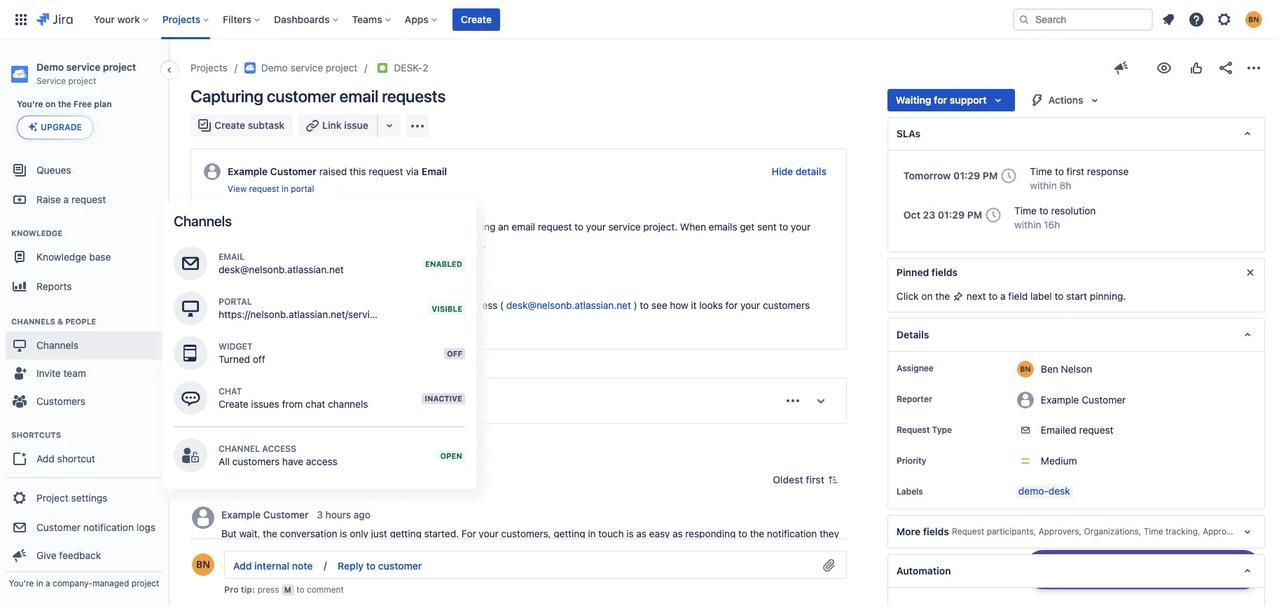Task type: describe. For each thing, give the bounding box(es) containing it.
copy link to comment image
[[374, 508, 385, 519]]

you're for you're on the free plan
[[17, 99, 43, 109]]

oct 23 01:29 pm
[[904, 209, 983, 221]]

turned
[[219, 353, 250, 365]]

2
[[423, 62, 429, 74]]

chat
[[219, 386, 242, 397]]

project settings link
[[6, 483, 163, 514]]

2 getting from the left
[[554, 528, 586, 540]]

on for click
[[922, 290, 933, 302]]

project right managed
[[132, 578, 159, 589]]

by
[[447, 221, 458, 233]]

apps button
[[401, 8, 443, 30]]

email desk@nelsonb.atlassian.net
[[219, 252, 344, 275]]

project
[[36, 492, 69, 504]]

capturing
[[191, 86, 263, 106]]

demo for demo service project
[[261, 62, 288, 74]]

they inside the easiest way for your customer's to request help is by sending an email request to your service project. when emails get sent to your project, they land in your queue as a request (just like this one).
[[239, 238, 259, 250]]

touch
[[599, 528, 624, 540]]

priority
[[897, 456, 927, 466]]

chat create issues from chat channels
[[219, 386, 368, 410]]

to inside but wait, the conversation is only just getting started. for your customers, getting in touch is as easy as responding to the notification they receive in their email inbox.
[[739, 528, 748, 540]]

demo-
[[1019, 485, 1049, 497]]

3
[[317, 509, 323, 520]]

customers,
[[501, 528, 551, 540]]

click on the
[[897, 290, 953, 302]]

to inside time to first response within 8h
[[1055, 165, 1065, 177]]

desk@nelsonb.atlassian.net link
[[507, 299, 631, 311]]

1 horizontal spatial requests
[[382, 86, 446, 106]]

shortcut
[[57, 453, 95, 465]]

the for but
[[263, 528, 277, 540]]

demo down the "email desk@nelsonb.atlassian.net" at top left
[[285, 299, 313, 311]]

2 horizontal spatial is
[[627, 528, 634, 540]]

sending
[[460, 221, 496, 233]]

priority pin to top. only you can see pinned fields. image
[[930, 456, 941, 467]]

your profile and settings image
[[1246, 11, 1263, 28]]

add for add shortcut
[[36, 453, 55, 465]]

label
[[1031, 290, 1053, 302]]

you're for you're in a company-managed project
[[9, 578, 34, 589]]

one).
[[463, 238, 486, 250]]

your right the way
[[292, 221, 312, 233]]

first inside time to first response within 8h
[[1067, 165, 1085, 177]]

demo basics
[[1067, 557, 1120, 568]]

your inside but wait, the conversation is only just getting started. for your customers, getting in touch is as easy as responding to the notification they receive in their email inbox.
[[479, 528, 499, 540]]

(
[[500, 299, 504, 311]]

in inside view request in portal link
[[282, 184, 289, 194]]

people
[[65, 317, 96, 326]]

reply
[[338, 560, 364, 572]]

project up plan
[[103, 61, 136, 73]]

view
[[228, 184, 247, 194]]

actions
[[1049, 94, 1084, 106]]

request left 'via'
[[369, 165, 403, 177]]

how
[[670, 299, 689, 311]]

customer inside reply to customer button
[[378, 560, 422, 572]]

2 vertical spatial example
[[221, 509, 261, 520]]

primary element
[[8, 0, 1013, 39]]

see
[[652, 299, 668, 311]]

request left '(just'
[[367, 238, 401, 250]]

this inside the easiest way for your customer's to request help is by sending an email request to your service project. when emails get sent to your project, they land in your queue as a request (just like this one).
[[444, 238, 460, 250]]

give feedback image
[[1114, 60, 1131, 76]]

within inside time to resolution within 16h
[[1015, 219, 1042, 231]]

newest first image
[[828, 475, 839, 486]]

desk
[[1049, 485, 1071, 497]]

edit button
[[221, 565, 239, 579]]

/
[[321, 559, 330, 571]]

your work button
[[90, 8, 154, 30]]

tip:
[[241, 585, 255, 595]]

configure for turned off
[[411, 347, 457, 359]]

filters button
[[219, 8, 266, 30]]

to inside ) to see how it looks for your customers and agents.
[[640, 299, 649, 311]]

raised
[[319, 165, 347, 177]]

create button
[[453, 8, 500, 30]]

knowledge for knowledge base
[[36, 251, 87, 263]]

your work
[[94, 13, 140, 25]]

address
[[462, 299, 498, 311]]

managed
[[93, 578, 129, 589]]

watch options: you are not watching this issue, 0 people watching image
[[1156, 60, 1173, 76]]

close image
[[1238, 564, 1249, 575]]

1 getting from the left
[[390, 528, 422, 540]]

configure link for turned off
[[403, 342, 465, 364]]

queues link
[[6, 155, 163, 186]]

a up agents.
[[229, 299, 234, 311]]

demo service project service project
[[36, 61, 136, 86]]

0 vertical spatial this
[[350, 165, 366, 177]]

base
[[89, 251, 111, 263]]

the for click
[[936, 290, 951, 302]]

email inside the easiest way for your customer's to request help is by sending an email request to your service project. when emails get sent to your project, they land in your queue as a request (just like this one).
[[512, 221, 536, 233]]

0 vertical spatial example customer
[[1041, 394, 1127, 406]]

but wait, the conversation is only just getting started. for your customers, getting in touch is as easy as responding to the notification they receive in their email inbox.
[[221, 528, 842, 557]]

request up '(just'
[[378, 221, 412, 233]]

comment
[[307, 585, 344, 595]]

0 vertical spatial it
[[222, 276, 229, 288]]

add shortcut button
[[6, 445, 163, 473]]

raise a request
[[36, 193, 106, 205]]

add for add internal note
[[233, 560, 252, 572]]

team
[[63, 367, 86, 379]]

3 hours ago
[[317, 509, 371, 520]]

time for time to first response within 8h
[[1031, 165, 1053, 177]]

1 vertical spatial 01:29
[[938, 209, 965, 221]]

off
[[447, 349, 463, 358]]

subtask
[[248, 119, 285, 131]]

in left their
[[256, 545, 264, 557]]

notification inside but wait, the conversation is only just getting started. for your customers, getting in touch is as easy as responding to the notification they receive in their email inbox.
[[767, 528, 817, 540]]

fields for more
[[924, 526, 950, 538]]

upgrade
[[41, 122, 82, 133]]

give
[[36, 549, 57, 561]]

plan
[[94, 99, 112, 109]]

for inside dropdown button
[[934, 94, 948, 106]]

request right view
[[249, 184, 279, 194]]

profile image of ben nelson image
[[192, 554, 214, 576]]

time to first response within 8h
[[1031, 165, 1129, 191]]

for inside the easiest way for your customer's to request help is by sending an email request to your service project. when emails get sent to your project, they land in your queue as a request (just like this one).
[[277, 221, 289, 233]]

support inside dropdown button
[[950, 94, 987, 106]]

inactive
[[425, 394, 463, 403]]

0 vertical spatial pm
[[983, 170, 998, 182]]

the right responding
[[750, 528, 765, 540]]

0 vertical spatial example
[[228, 165, 268, 177]]

automation
[[897, 565, 952, 577]]

copy link to issue image
[[426, 62, 437, 73]]

hide details
[[772, 165, 827, 177]]

0 vertical spatial email
[[422, 165, 447, 177]]

via
[[406, 165, 419, 177]]

tracking,
[[1166, 527, 1201, 537]]

link
[[323, 119, 342, 131]]

just
[[371, 528, 387, 540]]

teams
[[352, 13, 382, 25]]

on for you're
[[45, 99, 56, 109]]

open link
[[404, 297, 465, 320]]

demo service project
[[261, 62, 358, 74]]

oct
[[904, 209, 921, 221]]

configure link for desk@nelsonb.atlassian.net
[[403, 250, 465, 272]]

group containing project settings
[[6, 477, 163, 574]]

delete
[[251, 566, 281, 578]]

0 horizontal spatial desk@nelsonb.atlassian.net
[[219, 264, 344, 275]]

a inside raise a request link
[[64, 193, 69, 205]]

a inside the easiest way for your customer's to request help is by sending an email request to your service project. when emails get sent to your project, they land in your queue as a request (just like this one).
[[359, 238, 365, 250]]

channels
[[328, 398, 368, 410]]

0 vertical spatial channels
[[174, 213, 232, 229]]

knowledge group
[[6, 214, 163, 306]]

portal
[[219, 296, 252, 307]]

edit
[[221, 566, 239, 578]]

m
[[284, 585, 291, 594]]

queues
[[36, 164, 71, 176]]

customer inside group
[[36, 521, 81, 533]]

hide
[[772, 165, 793, 177]]

view request in portal
[[228, 184, 314, 194]]

conversation
[[280, 528, 337, 540]]

next to a field label to start pinning.
[[964, 290, 1127, 302]]

8h
[[1060, 179, 1072, 191]]

the for you're
[[58, 99, 71, 109]]

request right 'an'
[[538, 221, 572, 233]]

as inside the easiest way for your customer's to request help is by sending an email request to your service project. when emails get sent to your project, they land in your queue as a request (just like this one).
[[346, 238, 357, 250]]

knowledge for knowledge
[[11, 229, 62, 238]]

0 horizontal spatial support
[[398, 299, 433, 311]]

0 horizontal spatial is
[[340, 528, 347, 540]]

customer notification logs link
[[6, 514, 163, 542]]

land
[[262, 238, 281, 250]]

first inside button
[[806, 474, 825, 486]]

1 vertical spatial requests
[[237, 395, 279, 407]]

nelson
[[1062, 363, 1093, 375]]

time for time to resolution within 16h
[[1015, 205, 1037, 217]]

channels inside popup button
[[36, 339, 78, 351]]

project up free
[[68, 76, 96, 86]]

sent
[[758, 221, 777, 233]]

assignee pin to top. only you can see pinned fields. image
[[937, 363, 948, 374]]

appswitcher icon image
[[13, 11, 29, 28]]

raise a request link
[[6, 186, 163, 214]]

channel access all customers have access
[[219, 444, 338, 467]]

approver
[[1203, 527, 1240, 537]]

clockicon image for oct 23 01:29 pm
[[983, 204, 1005, 226]]

slas element
[[888, 117, 1266, 151]]



Task type: locate. For each thing, give the bounding box(es) containing it.
fields for pinned
[[932, 266, 958, 278]]

1 horizontal spatial example customer
[[1041, 394, 1127, 406]]

0 vertical spatial desk@nelsonb.atlassian.net
[[219, 264, 344, 275]]

getting right just
[[390, 528, 422, 540]]

projects button
[[158, 8, 215, 30]]

demo service project image
[[244, 62, 256, 74]]

fields right more
[[924, 526, 950, 538]]

0 vertical spatial request
[[897, 425, 930, 435]]

(just
[[404, 238, 424, 250]]

1 vertical spatial this
[[444, 238, 460, 250]]

0 horizontal spatial on
[[45, 99, 56, 109]]

create down chat
[[219, 398, 249, 410]]

open help center image
[[440, 300, 457, 317]]

1 vertical spatial first
[[806, 474, 825, 486]]

channels button
[[6, 332, 163, 360]]

customer up conversation
[[263, 509, 309, 520]]

demo right demo service project icon
[[261, 62, 288, 74]]

desk@nelsonb.atlassian.net down land
[[219, 264, 344, 275]]

1 vertical spatial projects
[[191, 62, 228, 74]]

is left only
[[340, 528, 347, 540]]

1 vertical spatial add
[[233, 560, 252, 572]]

notification inside customer notification logs link
[[83, 521, 134, 533]]

approvers,
[[1039, 527, 1082, 537]]

1 vertical spatial create
[[214, 119, 245, 131]]

4 configure link from the top
[[403, 444, 465, 467]]

request up agents.
[[237, 299, 271, 311]]

channels left &
[[11, 317, 55, 326]]

automation element
[[888, 554, 1266, 588]]

project's
[[353, 299, 396, 311]]

group containing queues
[[6, 151, 163, 578]]

link issue button
[[299, 114, 378, 137]]

oldest first
[[773, 474, 825, 486]]

reply to customer
[[338, 560, 422, 572]]

this right raised
[[350, 165, 366, 177]]

request left participants,
[[953, 527, 985, 537]]

2 horizontal spatial for
[[934, 94, 948, 106]]

teams button
[[348, 8, 396, 30]]

request inside group
[[72, 193, 106, 205]]

example up 'emailed'
[[1041, 394, 1080, 406]]

more fields element
[[888, 515, 1280, 549]]

pm left within 8h button
[[983, 170, 998, 182]]

banner
[[0, 0, 1280, 39]]

1 vertical spatial example
[[1041, 394, 1080, 406]]

customer down just
[[378, 560, 422, 572]]

email up and
[[203, 299, 226, 311]]

16h
[[1045, 219, 1061, 231]]

you're down service
[[17, 99, 43, 109]]

1 horizontal spatial is
[[437, 221, 444, 233]]

add down "receive"
[[233, 560, 252, 572]]

3 configure link from the top
[[403, 387, 465, 409]]

0 horizontal spatial as
[[346, 238, 357, 250]]

clockicon image
[[998, 165, 1021, 187], [983, 204, 1005, 226]]

1 vertical spatial on
[[922, 290, 933, 302]]

in left portal
[[282, 184, 289, 194]]

a left field
[[1001, 290, 1006, 302]]

1 vertical spatial for
[[277, 221, 289, 233]]

add attachment image
[[821, 557, 838, 574]]

0 horizontal spatial this
[[350, 165, 366, 177]]

customer up emailed request
[[1082, 394, 1127, 406]]

wait,
[[239, 528, 260, 540]]

0 vertical spatial requests
[[382, 86, 446, 106]]

1 vertical spatial pm
[[968, 209, 983, 221]]

1 horizontal spatial email
[[422, 165, 447, 177]]

1 horizontal spatial as
[[637, 528, 647, 540]]

channels up project,
[[174, 213, 232, 229]]

knowledge
[[11, 229, 62, 238], [36, 251, 87, 263]]

it right how
[[691, 299, 697, 311]]

service inside demo service project service project
[[66, 61, 100, 73]]

in left the touch
[[588, 528, 596, 540]]

email
[[219, 252, 245, 262]]

fields
[[932, 266, 958, 278], [924, 526, 950, 538]]

desk-2
[[394, 62, 429, 74]]

0 horizontal spatial customers
[[232, 456, 280, 467]]

to inside time to resolution within 16h
[[1040, 205, 1049, 217]]

in inside the easiest way for your customer's to request help is by sending an email request to your service project. when emails get sent to your project, they land in your queue as a request (just like this one).
[[283, 238, 291, 250]]

as down customer's
[[346, 238, 357, 250]]

1 vertical spatial time
[[1015, 205, 1037, 217]]

1 vertical spatial you're
[[9, 578, 34, 589]]

share image
[[1218, 60, 1235, 76]]

they inside but wait, the conversation is only just getting started. for your customers, getting in touch is as easy as responding to the notification they receive in their email inbox.
[[820, 528, 840, 540]]

0 vertical spatial projects
[[162, 13, 201, 25]]

customer up portal
[[270, 165, 317, 177]]

1 horizontal spatial request
[[953, 527, 985, 537]]

0 horizontal spatial request
[[897, 425, 930, 435]]

time inside "more fields request participants, approvers, organizations, time tracking, approver groups, c"
[[1144, 527, 1164, 537]]

configure down like
[[411, 254, 457, 266]]

next
[[967, 290, 987, 302]]

Search field
[[1013, 8, 1154, 30]]

create subtask
[[214, 119, 285, 131]]

2 vertical spatial time
[[1144, 527, 1164, 537]]

create for create
[[461, 13, 492, 25]]

notifications image
[[1161, 11, 1177, 28]]

they down easiest
[[239, 238, 259, 250]]

0 vertical spatial customers
[[763, 299, 810, 311]]

configure link for create issues from chat channels
[[403, 387, 465, 409]]

your right 'for'
[[479, 528, 499, 540]]

fields up the click on the
[[932, 266, 958, 278]]

jira image
[[36, 11, 73, 28], [36, 11, 73, 28]]

1 horizontal spatial this
[[444, 238, 460, 250]]

reporter
[[897, 394, 933, 404]]

group
[[6, 151, 163, 578], [6, 477, 163, 574]]

1 horizontal spatial they
[[820, 528, 840, 540]]

your left project.
[[586, 221, 606, 233]]

example up wait,
[[221, 509, 261, 520]]

1 vertical spatial desk@nelsonb.atlassian.net
[[507, 299, 631, 311]]

0 vertical spatial create
[[461, 13, 492, 25]]

details
[[796, 165, 827, 177]]

projects right "work"
[[162, 13, 201, 25]]

0 vertical spatial clockicon image
[[998, 165, 1021, 187]]

dashboards button
[[270, 8, 344, 30]]

01:29 right 23
[[938, 209, 965, 221]]

invite team button
[[6, 360, 163, 388]]

your right the sent
[[791, 221, 811, 233]]

example customer up wait,
[[221, 509, 309, 520]]

1 vertical spatial support
[[398, 299, 433, 311]]

1 vertical spatial email
[[203, 299, 226, 311]]

your right looks
[[741, 299, 761, 311]]

4 configure from the top
[[411, 449, 457, 461]]

labels
[[897, 486, 924, 497]]

slas
[[897, 128, 921, 139]]

raise
[[36, 193, 61, 205]]

on right click
[[922, 290, 933, 302]]

1 vertical spatial customers
[[232, 456, 280, 467]]

1 vertical spatial customer
[[378, 560, 422, 572]]

customer up give feedback
[[36, 521, 81, 533]]

project
[[103, 61, 136, 73], [326, 62, 358, 74], [68, 76, 96, 86], [132, 578, 159, 589]]

receive
[[221, 545, 254, 557]]

c
[[1274, 527, 1280, 537]]

widget turned off
[[219, 341, 265, 365]]

time inside time to first response within 8h
[[1031, 165, 1053, 177]]

service left project.
[[609, 221, 641, 233]]

0 horizontal spatial customer
[[267, 86, 336, 106]]

add internal note
[[233, 560, 313, 572]]

3 configure from the top
[[411, 392, 457, 404]]

service up "capturing customer email requests"
[[291, 62, 323, 74]]

clockicon image for tomorrow 01:29 pm
[[998, 165, 1021, 187]]

support right the waiting
[[950, 94, 987, 106]]

configure down open link
[[411, 347, 457, 359]]

request inside "more fields request participants, approvers, organizations, time tracking, approver groups, c"
[[953, 527, 985, 537]]

as left easy
[[637, 528, 647, 540]]

details element
[[888, 318, 1266, 352]]

configure for create issues from chat channels
[[411, 392, 457, 404]]

1 horizontal spatial notification
[[767, 528, 817, 540]]

service left project's
[[315, 299, 350, 311]]

it
[[222, 276, 229, 288], [691, 299, 697, 311]]

desk-
[[394, 62, 423, 74]]

2 vertical spatial create
[[219, 398, 249, 410]]

invite
[[36, 367, 61, 379]]

demo inside "button"
[[1067, 557, 1091, 568]]

pro tip: press m to comment
[[224, 585, 344, 595]]

channels & people group
[[6, 302, 163, 420]]

looks
[[700, 299, 723, 311]]

1 vertical spatial example customer
[[221, 509, 309, 520]]

1 horizontal spatial customer
[[378, 560, 422, 572]]

the down the "pinned fields"
[[936, 290, 951, 302]]

actions button
[[1021, 89, 1112, 111]]

configure link down open link
[[403, 342, 465, 364]]

medium
[[1041, 455, 1078, 467]]

0 horizontal spatial first
[[806, 474, 825, 486]]

your
[[94, 13, 115, 25]]

within inside time to first response within 8h
[[1031, 179, 1057, 191]]

create inside chat create issues from chat channels
[[219, 398, 249, 410]]

0 vertical spatial on
[[45, 99, 56, 109]]

1 vertical spatial it
[[691, 299, 697, 311]]

more fields request participants, approvers, organizations, time tracking, approver groups, c
[[897, 526, 1280, 538]]

note
[[292, 560, 313, 572]]

configure link for all customers have access
[[403, 444, 465, 467]]

example customer raised this request via email
[[228, 165, 447, 177]]

as right easy
[[673, 528, 683, 540]]

configure inside configure enabled
[[411, 254, 457, 266]]

0 horizontal spatial email
[[203, 299, 226, 311]]

help image
[[1189, 11, 1206, 28]]

1 horizontal spatial first
[[1067, 165, 1085, 177]]

customers inside ) to see how it looks for your customers and agents.
[[763, 299, 810, 311]]

customer
[[270, 165, 317, 177], [1082, 394, 1127, 406], [263, 509, 309, 520], [36, 521, 81, 533]]

and
[[203, 316, 219, 328]]

1 group from the top
[[6, 151, 163, 578]]

example customer up emailed request
[[1041, 394, 1127, 406]]

add down shortcuts
[[36, 453, 55, 465]]

customers inside channel access all customers have access
[[232, 456, 280, 467]]

time up within 16h button
[[1015, 205, 1037, 217]]

issues
[[251, 398, 279, 410]]

support left open help center image
[[398, 299, 433, 311]]

all
[[219, 456, 230, 467]]

service inside the easiest way for your customer's to request help is by sending an email request to your service project. when emails get sent to your project, they land in your queue as a request (just like this one).
[[609, 221, 641, 233]]

0 vertical spatial add
[[36, 453, 55, 465]]

0 vertical spatial fields
[[932, 266, 958, 278]]

try it out
[[203, 276, 249, 288]]

configure down inactive
[[411, 449, 457, 461]]

demo for demo service project service project
[[36, 61, 64, 73]]

a left company-
[[46, 578, 50, 589]]

0 vertical spatial first
[[1067, 165, 1085, 177]]

email a request to demo service project's support email address ( desk@nelsonb.atlassian.net
[[203, 299, 631, 311]]

demo for demo basics
[[1067, 557, 1091, 568]]

response
[[1088, 165, 1129, 177]]

in right land
[[283, 238, 291, 250]]

https://nelsonb.atlassian.net/servicedesk/customer/portal/1
[[219, 308, 484, 320]]

knowledge up the reports
[[36, 251, 87, 263]]

within left "8h"
[[1031, 179, 1057, 191]]

0 vertical spatial support
[[950, 94, 987, 106]]

notification down the oldest
[[767, 528, 817, 540]]

configure link down inactive
[[403, 444, 465, 467]]

2 horizontal spatial as
[[673, 528, 683, 540]]

the up their
[[263, 528, 277, 540]]

time inside time to resolution within 16h
[[1015, 205, 1037, 217]]

you're left company-
[[9, 578, 34, 589]]

0 horizontal spatial getting
[[390, 528, 422, 540]]

search image
[[1019, 14, 1030, 25]]

0 horizontal spatial they
[[239, 238, 259, 250]]

show image
[[810, 390, 833, 412]]

similar
[[203, 395, 235, 407]]

service
[[36, 76, 66, 86]]

1 configure link from the top
[[403, 250, 465, 272]]

this down by
[[444, 238, 460, 250]]

ago
[[354, 509, 371, 520]]

0 vertical spatial you're
[[17, 99, 43, 109]]

dashboards
[[274, 13, 330, 25]]

0 vertical spatial for
[[934, 94, 948, 106]]

customer notification logs
[[36, 521, 156, 533]]

actions image
[[1246, 60, 1263, 76]]

they
[[239, 238, 259, 250], [820, 528, 840, 540]]

0 horizontal spatial for
[[277, 221, 289, 233]]

)
[[634, 299, 638, 311]]

out
[[232, 276, 249, 288]]

is left by
[[437, 221, 444, 233]]

create down capturing
[[214, 119, 245, 131]]

2 vertical spatial channels
[[36, 339, 78, 351]]

2 vertical spatial for
[[726, 299, 738, 311]]

0 horizontal spatial example customer
[[221, 509, 309, 520]]

1 vertical spatial fields
[[924, 526, 950, 538]]

request type
[[897, 425, 952, 435]]

get
[[740, 221, 755, 233]]

enabled
[[425, 259, 463, 268]]

vote options: no one has voted for this issue yet. image
[[1189, 60, 1206, 76]]

1 horizontal spatial customers
[[763, 299, 810, 311]]

0 vertical spatial within
[[1031, 179, 1057, 191]]

1 vertical spatial they
[[820, 528, 840, 540]]

email
[[422, 165, 447, 177], [203, 299, 226, 311]]

knowledge base
[[36, 251, 111, 263]]

a right "raise"
[[64, 193, 69, 205]]

shortcuts group
[[6, 416, 163, 477]]

request right 'emailed'
[[1080, 424, 1114, 436]]

projects for the projects popup button
[[162, 13, 201, 25]]

open
[[440, 451, 463, 460]]

first up "8h"
[[1067, 165, 1085, 177]]

request
[[369, 165, 403, 177], [249, 184, 279, 194], [72, 193, 106, 205], [378, 221, 412, 233], [538, 221, 572, 233], [367, 238, 401, 250], [237, 299, 271, 311], [1080, 424, 1114, 436]]

1 horizontal spatial for
[[726, 299, 738, 311]]

1 horizontal spatial add
[[233, 560, 252, 572]]

01:29
[[954, 170, 981, 182], [938, 209, 965, 221]]

1 horizontal spatial support
[[950, 94, 987, 106]]

is inside the easiest way for your customer's to request help is by sending an email request to your service project. when emails get sent to your project, they land in your queue as a request (just like this one).
[[437, 221, 444, 233]]

knowledge down "raise"
[[11, 229, 62, 238]]

0 horizontal spatial notification
[[83, 521, 134, 533]]

agents.
[[222, 316, 255, 328]]

type
[[933, 425, 952, 435]]

the left free
[[58, 99, 71, 109]]

1 horizontal spatial on
[[922, 290, 933, 302]]

to
[[1055, 165, 1065, 177], [1040, 205, 1049, 217], [367, 221, 376, 233], [575, 221, 584, 233], [780, 221, 789, 233], [989, 290, 998, 302], [1055, 290, 1064, 302], [274, 299, 283, 311], [640, 299, 649, 311], [739, 528, 748, 540], [366, 560, 376, 572], [297, 585, 305, 595]]

0 vertical spatial 01:29
[[954, 170, 981, 182]]

banner containing your work
[[0, 0, 1280, 39]]

2 configure from the top
[[411, 347, 457, 359]]

when
[[680, 221, 706, 233]]

0 vertical spatial customer
[[267, 86, 336, 106]]

time left the tracking,
[[1144, 527, 1164, 537]]

1 vertical spatial within
[[1015, 219, 1042, 231]]

projects for projects link
[[191, 62, 228, 74]]

1 vertical spatial channels
[[11, 317, 55, 326]]

settings image
[[1217, 11, 1234, 28]]

2 configure link from the top
[[403, 342, 465, 364]]

customer down demo service project link
[[267, 86, 336, 106]]

0 horizontal spatial add
[[36, 453, 55, 465]]

create for create subtask
[[214, 119, 245, 131]]

service request image
[[377, 62, 389, 74]]

request
[[897, 425, 930, 435], [953, 527, 985, 537]]

for right the waiting
[[934, 94, 948, 106]]

add inside shortcuts group
[[36, 453, 55, 465]]

1 configure from the top
[[411, 254, 457, 266]]

1 vertical spatial clockicon image
[[983, 204, 1005, 226]]

1 vertical spatial request
[[953, 527, 985, 537]]

&
[[57, 317, 63, 326]]

2 group from the top
[[6, 477, 163, 574]]

labels pin to top. only you can see pinned fields. image
[[926, 486, 938, 498]]

for inside ) to see how it looks for your customers and agents.
[[726, 299, 738, 311]]

email inside but wait, the conversation is only just getting started. for your customers, getting in touch is as easy as responding to the notification they receive in their email inbox.
[[290, 545, 314, 557]]

waiting for support
[[896, 94, 987, 106]]

it right "try"
[[222, 276, 229, 288]]

create inside primary element
[[461, 13, 492, 25]]

clockicon image left within 16h button
[[983, 204, 1005, 226]]

for
[[934, 94, 948, 106], [277, 221, 289, 233], [726, 299, 738, 311]]

1 horizontal spatial getting
[[554, 528, 586, 540]]

project up "capturing customer email requests"
[[326, 62, 358, 74]]

0 vertical spatial knowledge
[[11, 229, 62, 238]]

desk@nelsonb.atlassian.net left )
[[507, 299, 631, 311]]

details
[[897, 329, 930, 341]]

projects inside popup button
[[162, 13, 201, 25]]

add app image
[[409, 117, 426, 134]]

configure link down 'off'
[[403, 387, 465, 409]]

0 vertical spatial time
[[1031, 165, 1053, 177]]

configure for all customers have access
[[411, 449, 457, 461]]

in down give
[[36, 578, 43, 589]]

example
[[228, 165, 268, 177], [1041, 394, 1080, 406], [221, 509, 261, 520]]

getting left the touch
[[554, 528, 586, 540]]

basics
[[1093, 557, 1120, 568]]

give feedback button
[[6, 542, 163, 570]]

they up add attachment icon
[[820, 528, 840, 540]]

in
[[282, 184, 289, 194], [283, 238, 291, 250], [588, 528, 596, 540], [256, 545, 264, 557], [36, 578, 43, 589]]

notification down settings
[[83, 521, 134, 533]]

create right apps "popup button"
[[461, 13, 492, 25]]

1 vertical spatial knowledge
[[36, 251, 87, 263]]

pm right 23
[[968, 209, 983, 221]]

demo up service
[[36, 61, 64, 73]]

off
[[253, 353, 265, 365]]

your left queue
[[294, 238, 313, 250]]

it inside ) to see how it looks for your customers and agents.
[[691, 299, 697, 311]]

requests left "from" at the left of page
[[237, 395, 279, 407]]

configure down 'off'
[[411, 392, 457, 404]]

time to resolution within 16h
[[1015, 205, 1096, 231]]

link web pages and more image
[[381, 117, 398, 134]]

tomorrow 01:29 pm
[[904, 170, 998, 182]]

time up within 8h button
[[1031, 165, 1053, 177]]

1 horizontal spatial desk@nelsonb.atlassian.net
[[507, 299, 631, 311]]

your inside ) to see how it looks for your customers and agents.
[[741, 299, 761, 311]]

0 vertical spatial they
[[239, 238, 259, 250]]

clockicon image left within 8h button
[[998, 165, 1021, 187]]

0 horizontal spatial requests
[[237, 395, 279, 407]]

demo inside demo service project service project
[[36, 61, 64, 73]]

request left type
[[897, 425, 930, 435]]

example up view
[[228, 165, 268, 177]]

hide message image
[[1243, 264, 1259, 281]]

projects up capturing
[[191, 62, 228, 74]]

from
[[282, 398, 303, 410]]

emailed request
[[1041, 424, 1114, 436]]

first left 'newest first' 'image'
[[806, 474, 825, 486]]

0 horizontal spatial it
[[222, 276, 229, 288]]

to inside button
[[366, 560, 376, 572]]

1 horizontal spatial it
[[691, 299, 697, 311]]

menu bar
[[224, 472, 477, 489]]

hide details button
[[764, 161, 835, 183]]



Task type: vqa. For each thing, say whether or not it's contained in the screenshot.


